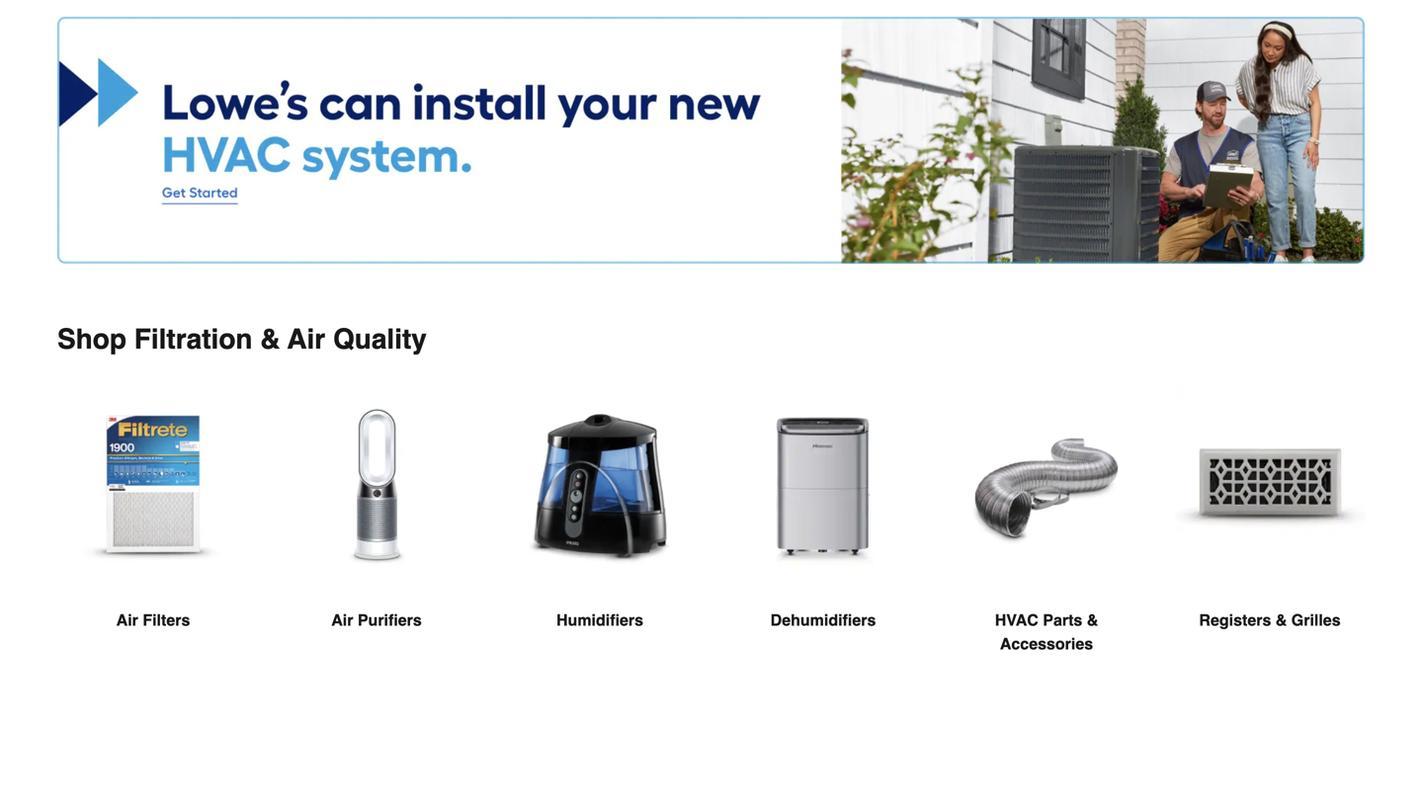 Task type: vqa. For each thing, say whether or not it's contained in the screenshot.
Registers & Grilles
yes



Task type: locate. For each thing, give the bounding box(es) containing it.
grilles
[[1292, 611, 1341, 629]]

& left grilles
[[1276, 611, 1287, 629]]

2 horizontal spatial air
[[331, 611, 353, 629]]

air left "purifiers"
[[331, 611, 353, 629]]

2 horizontal spatial &
[[1276, 611, 1287, 629]]

1 horizontal spatial &
[[1087, 611, 1098, 629]]

accessories
[[1000, 635, 1093, 653]]

air left quality at top
[[287, 323, 325, 355]]

air purifiers link
[[281, 387, 472, 680]]

& inside hvac parts & accessories
[[1087, 611, 1098, 629]]

hvac parts & accessories
[[995, 611, 1098, 653]]

registers & grilles link
[[1174, 387, 1366, 680]]

a heating and cooling register. image
[[1174, 387, 1366, 578]]

a black humidifier. image
[[504, 387, 696, 578]]

&
[[260, 323, 280, 355], [1087, 611, 1098, 629], [1276, 611, 1287, 629]]

humidifiers link
[[504, 387, 696, 680]]

& inside registers & grilles link
[[1276, 611, 1287, 629]]

1 horizontal spatial air
[[287, 323, 325, 355]]

an air filter. image
[[57, 387, 249, 578]]

0 horizontal spatial &
[[260, 323, 280, 355]]

dehumidifiers
[[771, 611, 876, 629]]

0 horizontal spatial air
[[116, 611, 138, 629]]

& right filtration
[[260, 323, 280, 355]]

air
[[287, 323, 325, 355], [116, 611, 138, 629], [331, 611, 353, 629]]

air left filters
[[116, 611, 138, 629]]

air filters link
[[57, 387, 249, 680]]

quality
[[333, 323, 427, 355]]

dehumidifiers link
[[727, 387, 919, 680]]

a gray dehumidifier. image
[[727, 387, 919, 578]]

filters
[[143, 611, 190, 629]]

air for air filters
[[116, 611, 138, 629]]

filtration
[[134, 323, 253, 355]]

& right parts
[[1087, 611, 1098, 629]]

an hvac part. image
[[951, 387, 1143, 578]]



Task type: describe. For each thing, give the bounding box(es) containing it.
air filters
[[116, 611, 190, 629]]

air purifiers
[[331, 611, 422, 629]]

hvac parts & accessories link
[[951, 387, 1143, 703]]

purifiers
[[358, 611, 422, 629]]

registers & grilles
[[1199, 611, 1341, 629]]

parts
[[1043, 611, 1083, 629]]

registers
[[1199, 611, 1271, 629]]

& for filtration
[[260, 323, 280, 355]]

hvac
[[995, 611, 1039, 629]]

humidifiers
[[556, 611, 643, 629]]

lowe's can install your new h v a c system. get started. image
[[57, 17, 1366, 264]]

shop
[[57, 323, 127, 355]]

a gray dyson air purifier. image
[[281, 387, 472, 578]]

& for parts
[[1087, 611, 1098, 629]]

shop filtration & air quality
[[57, 323, 427, 355]]

air for air purifiers
[[331, 611, 353, 629]]



